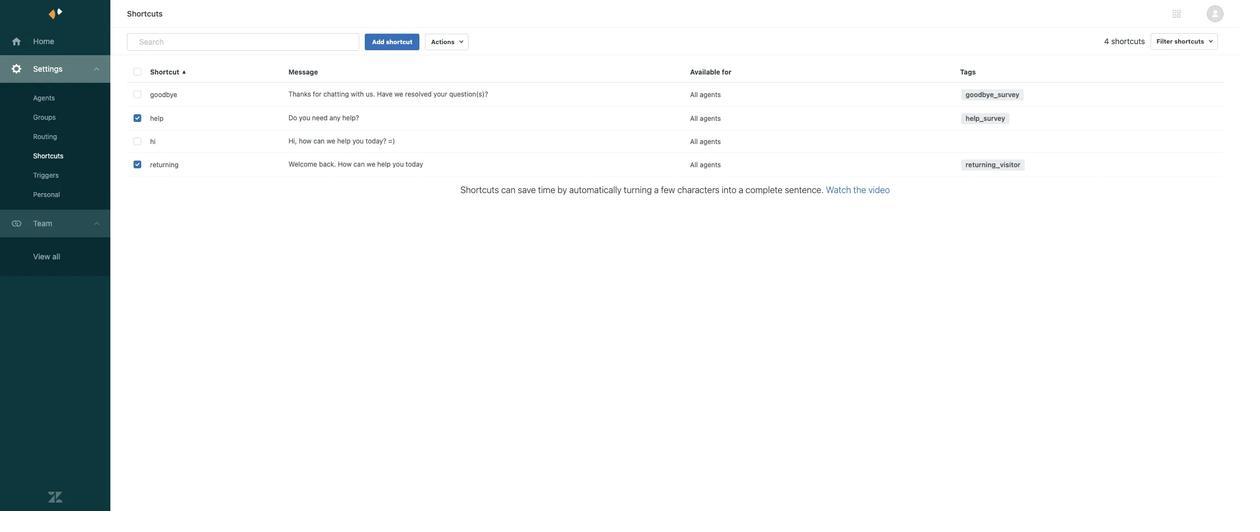 Task type: describe. For each thing, give the bounding box(es) containing it.
1 vertical spatial you
[[353, 137, 364, 145]]

1 vertical spatial can
[[354, 160, 365, 168]]

goodbye
[[150, 90, 177, 99]]

home
[[33, 36, 54, 46]]

all for help_survey
[[691, 114, 698, 122]]

filter shortcuts button
[[1151, 33, 1219, 50]]

filter shortcuts
[[1157, 38, 1205, 45]]

settings
[[33, 64, 63, 73]]

cell inside 'table'
[[954, 130, 1224, 152]]

shortcuts for filter shortcuts
[[1175, 38, 1205, 45]]

watch the video link
[[827, 185, 891, 195]]

thanks
[[289, 90, 311, 98]]

video
[[869, 185, 891, 195]]

for for thanks
[[313, 90, 322, 98]]

agents for goodbye_survey
[[700, 90, 721, 99]]

chatting
[[324, 90, 349, 98]]

returning_visitor
[[966, 161, 1021, 169]]

all agents cell for goodbye_survey
[[684, 83, 954, 106]]

your
[[434, 90, 448, 98]]

4 shortcuts
[[1105, 36, 1146, 46]]

table containing shortcuts can save time by automatically turning a few characters into a complete sentence.
[[127, 61, 1233, 511]]

complete
[[746, 185, 783, 195]]

tags
[[961, 68, 977, 76]]

need
[[312, 114, 328, 122]]

filter
[[1157, 38, 1174, 45]]

goodbye_survey
[[966, 91, 1020, 99]]

routing
[[33, 133, 57, 141]]

row containing shortcut
[[127, 61, 1224, 83]]

available for
[[691, 68, 732, 76]]

shortcut
[[386, 38, 413, 45]]

how
[[338, 160, 352, 168]]

all agents for goodbye_survey
[[691, 90, 721, 99]]

3 agents from the top
[[700, 137, 721, 146]]

question(s)?
[[450, 90, 488, 98]]

row containing do you need any help?
[[127, 107, 1224, 130]]

do
[[289, 114, 297, 122]]

available
[[691, 68, 721, 76]]

hi, how can we help you today? =)
[[289, 137, 395, 145]]

add shortcut
[[372, 38, 413, 45]]

welcome back. how can we help you today
[[289, 160, 423, 168]]

2 horizontal spatial help
[[378, 160, 391, 168]]

hi,
[[289, 137, 297, 145]]

3 all agents cell from the top
[[684, 130, 954, 152]]

2 a from the left
[[739, 185, 744, 195]]

all agents cell for returning_visitor
[[684, 153, 954, 176]]

welcome
[[289, 160, 317, 168]]

=)
[[389, 137, 395, 145]]

Search field
[[139, 37, 339, 47]]

add
[[372, 38, 385, 45]]

view all
[[33, 252, 60, 261]]

agents for help_survey
[[700, 114, 721, 122]]

add shortcut button
[[365, 34, 420, 50]]

0 vertical spatial help
[[150, 114, 164, 122]]



Task type: locate. For each thing, give the bounding box(es) containing it.
help up how
[[337, 137, 351, 145]]

0 horizontal spatial shortcuts
[[33, 152, 64, 160]]

resolved
[[405, 90, 432, 98]]

0 horizontal spatial a
[[655, 185, 659, 195]]

2 vertical spatial help
[[378, 160, 391, 168]]

a right into
[[739, 185, 744, 195]]

characters
[[678, 185, 720, 195]]

all agents for help_survey
[[691, 114, 721, 122]]

can left the save on the top left
[[502, 185, 516, 195]]

1 horizontal spatial help
[[337, 137, 351, 145]]

row containing hi, how can we help you today? =)
[[127, 130, 1224, 153]]

we right have
[[395, 90, 404, 98]]

all agents
[[691, 90, 721, 99], [691, 114, 721, 122], [691, 137, 721, 146], [691, 160, 721, 169]]

how
[[299, 137, 312, 145]]

1 horizontal spatial shortcuts
[[127, 9, 163, 18]]

watch
[[827, 185, 852, 195]]

1 horizontal spatial for
[[722, 68, 732, 76]]

shortcuts inside 'table'
[[461, 185, 499, 195]]

you right do
[[299, 114, 310, 122]]

all agents cell for help_survey
[[684, 107, 954, 130]]

all agents for returning_visitor
[[691, 160, 721, 169]]

can right how
[[354, 160, 365, 168]]

row containing thanks for chatting with us. have we resolved your question(s)?
[[127, 83, 1224, 107]]

0 vertical spatial we
[[395, 90, 404, 98]]

all for returning_visitor
[[691, 160, 698, 169]]

you
[[299, 114, 310, 122], [353, 137, 364, 145], [393, 160, 404, 168]]

all for goodbye_survey
[[691, 90, 698, 99]]

personal
[[33, 191, 60, 199]]

row
[[127, 61, 1224, 83], [127, 83, 1224, 107], [127, 107, 1224, 130], [127, 130, 1224, 153], [127, 152, 1224, 177]]

2 all agents cell from the top
[[684, 107, 954, 130]]

2 all from the top
[[691, 114, 698, 122]]

thanks for chatting with us. have we resolved your question(s)?
[[289, 90, 488, 98]]

4 row from the top
[[127, 130, 1224, 153]]

shortcuts can save time by automatically turning a few characters into a complete sentence. watch the video
[[461, 185, 891, 195]]

0 vertical spatial shortcuts
[[127, 9, 163, 18]]

0 horizontal spatial shortcuts
[[1112, 36, 1146, 46]]

for right available
[[722, 68, 732, 76]]

1 vertical spatial shortcuts
[[33, 152, 64, 160]]

1 vertical spatial help
[[337, 137, 351, 145]]

1 a from the left
[[655, 185, 659, 195]]

back.
[[319, 160, 336, 168]]

1 all from the top
[[691, 90, 698, 99]]

a
[[655, 185, 659, 195], [739, 185, 744, 195]]

tags column header
[[954, 61, 1224, 83]]

groups
[[33, 113, 56, 122]]

for
[[722, 68, 732, 76], [313, 90, 322, 98]]

save
[[518, 185, 536, 195]]

0 horizontal spatial help
[[150, 114, 164, 122]]

2 vertical spatial shortcuts
[[461, 185, 499, 195]]

today?
[[366, 137, 387, 145]]

shortcuts for 4 shortcuts
[[1112, 36, 1146, 46]]

table
[[127, 61, 1233, 511]]

team
[[33, 219, 52, 228]]

5 row from the top
[[127, 152, 1224, 177]]

2 all agents from the top
[[691, 114, 721, 122]]

0 vertical spatial can
[[314, 137, 325, 145]]

returning
[[150, 160, 179, 169]]

0 vertical spatial you
[[299, 114, 310, 122]]

view
[[33, 252, 50, 261]]

we up back.
[[327, 137, 336, 145]]

2 horizontal spatial you
[[393, 160, 404, 168]]

few
[[661, 185, 676, 195]]

help?
[[343, 114, 359, 122]]

help up hi
[[150, 114, 164, 122]]

can right "how"
[[314, 137, 325, 145]]

1 horizontal spatial we
[[367, 160, 376, 168]]

4 all agents cell from the top
[[684, 153, 954, 176]]

available for column header
[[684, 61, 954, 83]]

4
[[1105, 36, 1110, 46]]

2 horizontal spatial we
[[395, 90, 404, 98]]

2 horizontal spatial can
[[502, 185, 516, 195]]

1 all agents from the top
[[691, 90, 721, 99]]

the
[[854, 185, 867, 195]]

all
[[52, 252, 60, 261]]

0 vertical spatial for
[[722, 68, 732, 76]]

agents
[[700, 90, 721, 99], [700, 114, 721, 122], [700, 137, 721, 146], [700, 160, 721, 169]]

4 all agents from the top
[[691, 160, 721, 169]]

for for available
[[722, 68, 732, 76]]

1 vertical spatial for
[[313, 90, 322, 98]]

all agents cell
[[684, 83, 954, 106], [684, 107, 954, 130], [684, 130, 954, 152], [684, 153, 954, 176]]

3 row from the top
[[127, 107, 1224, 130]]

today
[[406, 160, 423, 168]]

0 horizontal spatial for
[[313, 90, 322, 98]]

message
[[289, 68, 318, 76]]

with
[[351, 90, 364, 98]]

2 vertical spatial we
[[367, 160, 376, 168]]

for right thanks
[[313, 90, 322, 98]]

a left few
[[655, 185, 659, 195]]

1 vertical spatial we
[[327, 137, 336, 145]]

shortcut
[[150, 68, 179, 76]]

message column header
[[282, 61, 684, 83]]

2 vertical spatial can
[[502, 185, 516, 195]]

help down =)
[[378, 160, 391, 168]]

hi
[[150, 137, 156, 146]]

shortcuts right filter
[[1175, 38, 1205, 45]]

can
[[314, 137, 325, 145], [354, 160, 365, 168], [502, 185, 516, 195]]

we
[[395, 90, 404, 98], [327, 137, 336, 145], [367, 160, 376, 168]]

zendesk products image
[[1174, 10, 1181, 18]]

cell
[[954, 130, 1224, 152]]

1 agents from the top
[[700, 90, 721, 99]]

1 horizontal spatial you
[[353, 137, 364, 145]]

into
[[722, 185, 737, 195]]

actions button
[[425, 34, 469, 50]]

turning
[[624, 185, 652, 195]]

2 row from the top
[[127, 83, 1224, 107]]

row containing welcome back. how can we help you today
[[127, 152, 1224, 177]]

have
[[377, 90, 393, 98]]

1 row from the top
[[127, 61, 1224, 83]]

help_survey
[[966, 114, 1006, 123]]

2 vertical spatial you
[[393, 160, 404, 168]]

for inside column header
[[722, 68, 732, 76]]

agents for returning_visitor
[[700, 160, 721, 169]]

4 all from the top
[[691, 160, 698, 169]]

shortcuts
[[127, 9, 163, 18], [33, 152, 64, 160], [461, 185, 499, 195]]

us.
[[366, 90, 375, 98]]

triggers
[[33, 171, 59, 179]]

help
[[150, 114, 164, 122], [337, 137, 351, 145], [378, 160, 391, 168]]

we down today? at left
[[367, 160, 376, 168]]

any
[[330, 114, 341, 122]]

shortcuts right 4
[[1112, 36, 1146, 46]]

do you need any help?
[[289, 114, 359, 122]]

3 all from the top
[[691, 137, 698, 146]]

you left today
[[393, 160, 404, 168]]

by
[[558, 185, 567, 195]]

1 horizontal spatial a
[[739, 185, 744, 195]]

1 all agents cell from the top
[[684, 83, 954, 106]]

2 agents from the top
[[700, 114, 721, 122]]

1 horizontal spatial can
[[354, 160, 365, 168]]

0 horizontal spatial you
[[299, 114, 310, 122]]

1 horizontal spatial shortcuts
[[1175, 38, 1205, 45]]

all
[[691, 90, 698, 99], [691, 114, 698, 122], [691, 137, 698, 146], [691, 160, 698, 169]]

shortcuts
[[1112, 36, 1146, 46], [1175, 38, 1205, 45]]

time
[[538, 185, 556, 195]]

agents
[[33, 94, 55, 102]]

you left today? at left
[[353, 137, 364, 145]]

3 all agents from the top
[[691, 137, 721, 146]]

2 horizontal spatial shortcuts
[[461, 185, 499, 195]]

0 horizontal spatial can
[[314, 137, 325, 145]]

sentence.
[[785, 185, 824, 195]]

0 horizontal spatial we
[[327, 137, 336, 145]]

actions
[[432, 38, 455, 45]]

4 agents from the top
[[700, 160, 721, 169]]

shortcut column header
[[144, 61, 282, 83]]

shortcuts inside filter shortcuts button
[[1175, 38, 1205, 45]]

automatically
[[570, 185, 622, 195]]



Task type: vqa. For each thing, say whether or not it's contained in the screenshot.
3rd tab from the right
no



